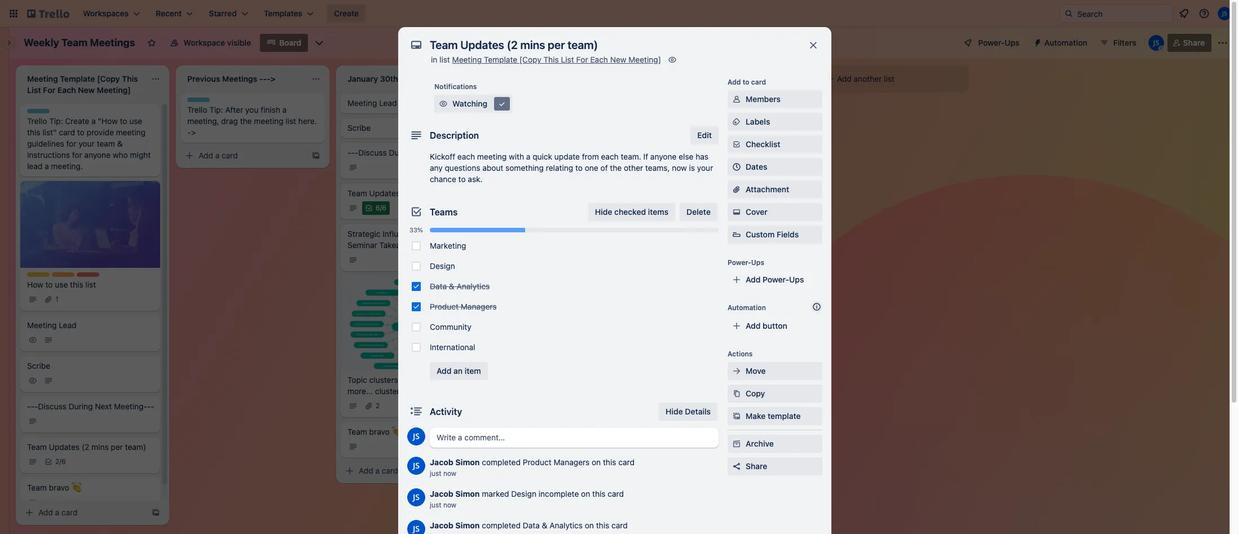 Task type: locate. For each thing, give the bounding box(es) containing it.
your inside trello tip: create a "how to use this list" card to provide meeting guidelines for your team & instructions for anyone who might lead a meeting.
[[79, 139, 95, 148]]

None text field
[[424, 35, 796, 55]]

lead down january 30th text field on the left
[[379, 98, 397, 108]]

more...
[[347, 386, 373, 396]]

2 completed from the top
[[482, 521, 521, 530]]

power-ups button
[[956, 34, 1026, 52]]

updates up 2/6
[[49, 442, 80, 452]]

2 vertical spatial simon
[[455, 521, 480, 530]]

2 simon from the top
[[455, 489, 480, 499]]

simon inside jacob simon completed product managers on this card just now
[[455, 457, 480, 467]]

0 horizontal spatial &
[[117, 139, 123, 148]]

meeting lead link for january 30th text field on the left
[[341, 93, 485, 113]]

to down questions at top left
[[458, 174, 466, 184]]

1 vertical spatial trello
[[27, 116, 47, 126]]

strategic influence at work: training seminar takeaways
[[347, 229, 480, 250]]

1 completed from the top
[[482, 457, 521, 467]]

1 vertical spatial hide
[[666, 407, 683, 416]]

2 vertical spatial add a card
[[38, 508, 78, 517]]

each
[[590, 55, 608, 64]]

1 horizontal spatial scribe
[[347, 123, 371, 133]]

0 vertical spatial managers
[[461, 302, 497, 311]]

to
[[743, 78, 749, 86], [120, 116, 127, 126], [77, 127, 84, 137], [575, 163, 583, 173], [458, 174, 466, 184], [45, 280, 53, 289]]

1 horizontal spatial per
[[431, 188, 443, 198]]

2 each from the left
[[601, 152, 619, 161]]

meeting down 'finish'
[[254, 116, 283, 126]]

1 horizontal spatial meeting lead
[[347, 98, 397, 108]]

list right another
[[884, 74, 895, 83]]

discussion
[[687, 428, 727, 437]]

0 vertical spatial completed
[[482, 457, 521, 467]]

1 horizontal spatial team)
[[445, 188, 467, 198]]

0 vertical spatial trello
[[187, 105, 207, 115]]

0 horizontal spatial create from template… image
[[311, 151, 320, 160]]

1 vertical spatial create from template… image
[[472, 466, 481, 475]]

meetings
[[90, 37, 135, 49]]

bravo
[[369, 427, 390, 436], [49, 483, 69, 492]]

card inside jacob simon completed product managers on this card just now
[[618, 457, 635, 467]]

discuss
[[358, 148, 387, 157], [519, 148, 547, 157], [679, 148, 707, 157], [38, 401, 66, 411]]

ups up add power-ups
[[751, 258, 764, 267]]

6/6
[[376, 204, 386, 212], [696, 204, 707, 212]]

anyone inside kickoff each meeting with a quick update from each team. if anyone else has any questions about something relating to one of the other teams, now is your chance to ask.
[[650, 152, 677, 161]]

each up questions at top left
[[457, 152, 475, 161]]

marked
[[482, 489, 509, 499]]

meeting lead link down january 30th text field on the left
[[341, 93, 485, 113]]

2 horizontal spatial meeting lead
[[508, 98, 557, 108]]

team updates (2 mins per team) up delete
[[668, 188, 787, 198]]

campaign:
[[719, 307, 758, 316]]

2 vertical spatial meeting
[[477, 152, 507, 161]]

teams,
[[645, 163, 670, 173]]

1 vertical spatial design
[[511, 489, 536, 499]]

board link
[[260, 34, 308, 52]]

just inside jacob simon completed product managers on this card just now
[[430, 469, 441, 478]]

team updates (2 mins per team) for brief discussion on artificial harmony
[[668, 188, 787, 198]]

0 vertical spatial jacob
[[430, 457, 453, 467]]

tip: inside trello tip: after you finish a meeting, drag the meeting list here. ->
[[209, 105, 223, 115]]

template
[[768, 411, 801, 421]]

3 jacob from the top
[[430, 521, 453, 530]]

meeting lead
[[347, 98, 397, 108], [508, 98, 557, 108], [27, 320, 76, 330]]

meeting
[[452, 55, 482, 64], [347, 98, 377, 108], [508, 98, 537, 108], [27, 320, 57, 330]]

product up the community
[[430, 302, 459, 311]]

2 horizontal spatial meeting
[[477, 152, 507, 161]]

data up product managers
[[430, 281, 447, 291]]

lead down "january 23rd" "text field"
[[539, 98, 557, 108]]

1 horizontal spatial product
[[523, 457, 552, 467]]

sm image inside "checklist" link
[[731, 139, 742, 150]]

completed down 'marked'
[[482, 521, 521, 530]]

2 horizontal spatial ups
[[1005, 38, 1020, 47]]

sm image inside team bravo 👏 "link"
[[347, 441, 359, 452]]

meeting lead for "meeting lead" link related to "january 23rd" "text field"
[[508, 98, 557, 108]]

sm image
[[667, 54, 678, 65], [825, 73, 836, 85], [731, 94, 742, 105], [731, 116, 742, 127], [347, 162, 359, 173], [347, 203, 359, 214], [668, 203, 679, 214], [684, 203, 695, 214], [347, 254, 359, 266], [43, 334, 54, 346], [43, 375, 54, 386], [731, 388, 742, 399], [731, 411, 742, 422], [27, 415, 38, 427], [731, 438, 742, 450], [347, 441, 359, 452], [27, 456, 38, 467], [344, 465, 355, 476]]

tip: up list"
[[49, 116, 63, 126]]

share button down archive 'link'
[[728, 457, 822, 476]]

scribe for brief discussion on artificial harmony
[[668, 123, 691, 133]]

checklist link
[[728, 135, 822, 153]]

share down archive
[[746, 461, 767, 471]]

0 vertical spatial ups
[[1005, 38, 1020, 47]]

create from template… image
[[311, 151, 320, 160], [472, 466, 481, 475]]

power- inside add power-ups link
[[763, 275, 789, 284]]

1 horizontal spatial your
[[697, 163, 713, 173]]

1 vertical spatial just
[[430, 501, 441, 509]]

sm image inside members link
[[731, 94, 742, 105]]

a inside kickoff each meeting with a quick update from each team. if anyone else has any questions about something relating to one of the other teams, now is your chance to ask.
[[526, 152, 530, 161]]

2 horizontal spatial team)
[[766, 188, 787, 198]]

0 horizontal spatial create
[[65, 116, 89, 126]]

2 6/6 from the left
[[696, 204, 707, 212]]

strategic
[[347, 229, 380, 239]]

list inside add another list link
[[884, 74, 895, 83]]

0 vertical spatial power-ups
[[978, 38, 1020, 47]]

sm image inside move link
[[731, 366, 742, 377]]

tip: up meeting,
[[209, 105, 223, 115]]

use right "how
[[129, 116, 142, 126]]

completed inside jacob simon completed product managers on this card just now
[[482, 457, 521, 467]]

create from template… image
[[151, 508, 160, 517]]

artificial
[[740, 428, 770, 437]]

1 horizontal spatial automation
[[1044, 38, 1087, 47]]

seminar
[[347, 240, 377, 250]]

power-ups inside power-ups button
[[978, 38, 1020, 47]]

how
[[27, 280, 43, 289]]

1 vertical spatial add a card link
[[341, 463, 467, 479]]

1 vertical spatial data
[[523, 521, 540, 530]]

automation down "search" "icon"
[[1044, 38, 1087, 47]]

team updates (2 mins per team) up 2/6
[[27, 442, 146, 452]]

custom
[[746, 230, 775, 239]]

data down jacob simon marked design incomplete on this card just now
[[523, 521, 540, 530]]

hide for hide details
[[666, 407, 683, 416]]

strategic influence at work: training seminar takeaways link
[[341, 224, 485, 271]]

1 horizontal spatial (2
[[402, 188, 410, 198]]

1 vertical spatial for
[[72, 150, 82, 160]]

anyone up teams,
[[650, 152, 677, 161]]

trello inside trello tip: create a "how to use this list" card to provide meeting guidelines for your team & instructions for anyone who might lead a meeting.
[[27, 116, 47, 126]]

0 vertical spatial 👏
[[392, 427, 402, 436]]

1 horizontal spatial updates
[[369, 188, 400, 198]]

0 horizontal spatial automation
[[728, 303, 766, 312]]

simon for marked
[[455, 489, 480, 499]]

to left provide
[[77, 127, 84, 137]]

ups down fields
[[789, 275, 804, 284]]

share button down the 0 notifications "image"
[[1167, 34, 1212, 52]]

2 vertical spatial now
[[443, 501, 456, 509]]

analytics up product managers
[[457, 281, 490, 291]]

updates up delete
[[690, 188, 720, 198]]

work:
[[428, 229, 449, 239]]

0 vertical spatial create
[[334, 8, 359, 18]]

sm image inside team bravo 👏 "link"
[[27, 497, 38, 508]]

1 vertical spatial 👏
[[71, 483, 82, 492]]

1 vertical spatial managers
[[554, 457, 590, 467]]

now inside kickoff each meeting with a quick update from each team. if anyone else has any questions about something relating to one of the other teams, now is your chance to ask.
[[672, 163, 687, 173]]

clustery
[[375, 386, 404, 396]]

6/6 up strategic
[[376, 204, 386, 212]]

anyone inside trello tip: create a "how to use this list" card to provide meeting guidelines for your team & instructions for anyone who might lead a meeting.
[[84, 150, 111, 160]]

& inside trello tip: create a "how to use this list" card to provide meeting guidelines for your team & instructions for anyone who might lead a meeting.
[[117, 139, 123, 148]]

pr
[[508, 229, 518, 239]]

1 vertical spatial simon
[[455, 489, 480, 499]]

1 horizontal spatial design
[[511, 489, 536, 499]]

1 just from the top
[[430, 469, 441, 478]]

2 just now link from the top
[[430, 501, 456, 509]]

sm image inside labels link
[[731, 116, 742, 127]]

2 horizontal spatial (2
[[722, 188, 730, 198]]

design
[[430, 261, 455, 271], [511, 489, 536, 499]]

1 horizontal spatial bravo
[[369, 427, 390, 436]]

team bravo 👏 link for takeaways
[[341, 422, 485, 458]]

scribe for topic clusters - making our content more... clustery
[[347, 123, 371, 133]]

archive link
[[728, 435, 822, 453]]

during
[[389, 148, 413, 157], [549, 148, 573, 157], [709, 148, 734, 157], [69, 401, 93, 411]]

share for top share button
[[1183, 38, 1205, 47]]

jacob inside jacob simon marked design incomplete on this card just now
[[430, 489, 453, 499]]

team bravo 👏 for strategic influence at work: training seminar takeaways
[[347, 427, 402, 436]]

completed up 'marked'
[[482, 457, 521, 467]]

create from template… image for january 30th text field on the left's "meeting lead" link
[[472, 466, 481, 475]]

1 simon from the top
[[455, 457, 480, 467]]

at
[[418, 229, 426, 239]]

content
[[449, 375, 477, 384]]

trello tip: create a "how to use this list" card to provide meeting guidelines for your team & instructions for anyone who might lead a meeting. link
[[20, 104, 160, 177]]

Previous Meetings ---> text field
[[181, 70, 305, 88]]

jacob inside jacob simon completed product managers on this card just now
[[430, 457, 453, 467]]

button
[[763, 321, 787, 331]]

meeting inside trello tip: after you finish a meeting, drag the meeting list here. ->
[[254, 116, 283, 126]]

card inside trello tip: create a "how to use this list" card to provide meeting guidelines for your team & instructions for anyone who might lead a meeting.
[[59, 127, 75, 137]]

updates up influence
[[369, 188, 400, 198]]

1 horizontal spatial use
[[129, 116, 142, 126]]

trello up list"
[[27, 116, 47, 126]]

share left show menu icon
[[1183, 38, 1205, 47]]

hide left checked
[[595, 207, 612, 217]]

0/8
[[718, 454, 729, 463]]

2 horizontal spatial updates
[[690, 188, 720, 198]]

sm image inside make template link
[[731, 411, 742, 422]]

team bravo 👏 link down 2/6
[[20, 478, 160, 514]]

0 horizontal spatial 👏
[[71, 483, 82, 492]]

managers inside jacob simon completed product managers on this card just now
[[554, 457, 590, 467]]

0 horizontal spatial mins
[[91, 442, 109, 452]]

2 horizontal spatial mins
[[732, 188, 749, 198]]

your down provide
[[79, 139, 95, 148]]

simon
[[455, 457, 480, 467], [455, 489, 480, 499], [455, 521, 480, 530]]

now inside jacob simon completed product managers on this card just now
[[443, 469, 456, 478]]

to right "how
[[120, 116, 127, 126]]

1 horizontal spatial team bravo 👏
[[347, 427, 402, 436]]

the
[[240, 116, 252, 126], [610, 163, 622, 173]]

January 23rd text field
[[501, 70, 625, 88]]

6/6 for brief discussion on artificial harmony
[[696, 204, 707, 212]]

Write a comment text field
[[430, 428, 719, 448]]

1 vertical spatial tip:
[[49, 116, 63, 126]]

0 vertical spatial team bravo 👏
[[347, 427, 402, 436]]

1 horizontal spatial power-
[[763, 275, 789, 284]]

just now link for completed
[[430, 469, 456, 478]]

add a card for strategic influence at work: training seminar takeaways
[[359, 466, 398, 475]]

team bravo 👏 down 2/6
[[27, 483, 82, 492]]

custom fields
[[746, 230, 799, 239]]

1 horizontal spatial share button
[[1167, 34, 1212, 52]]

1 vertical spatial now
[[443, 469, 456, 478]]

0 vertical spatial team bravo 👏 link
[[341, 422, 485, 458]]

trello tip: after you finish a meeting, drag the meeting list here. ->
[[187, 105, 317, 137]]

analytics down incomplete
[[550, 521, 583, 530]]

relating
[[546, 163, 573, 173]]

1 vertical spatial team bravo 👏
[[27, 483, 82, 492]]

(2
[[402, 188, 410, 198], [722, 188, 730, 198], [82, 442, 89, 452]]

1 horizontal spatial lead
[[379, 98, 397, 108]]

share button
[[1167, 34, 1212, 52], [728, 457, 822, 476]]

Meeting Template [Copy This List For Each New Meeting] text field
[[20, 70, 144, 99]]

jacob simon (jacobsimon16) image inside primary element
[[1218, 7, 1231, 20]]

list"
[[42, 127, 57, 137]]

scribe link for brief discussion on artificial harmony
[[661, 118, 801, 138]]

& up product managers
[[449, 281, 454, 291]]

notifications
[[434, 82, 477, 91]]

items
[[648, 207, 669, 217]]

details
[[685, 407, 711, 416]]

0 vertical spatial just
[[430, 469, 441, 478]]

the right of
[[610, 163, 622, 173]]

lead for "meeting lead" link related to "january 23rd" "text field"
[[539, 98, 557, 108]]

>
[[191, 127, 196, 137]]

ups left automation button
[[1005, 38, 1020, 47]]

meeting lead for january 30th text field on the left's "meeting lead" link
[[347, 98, 397, 108]]

add a card
[[199, 151, 238, 160], [359, 466, 398, 475], [38, 508, 78, 517]]

might
[[130, 150, 151, 160]]

add a card for ---discuss during next meeting---
[[38, 508, 78, 517]]

tip:
[[209, 105, 223, 115], [49, 116, 63, 126]]

0 horizontal spatial hide
[[595, 207, 612, 217]]

meeting inside kickoff each meeting with a quick update from each team. if anyone else has any questions about something relating to one of the other teams, now is your chance to ask.
[[477, 152, 507, 161]]

0 vertical spatial share
[[1183, 38, 1205, 47]]

jacob simon (jacobsimon16) image
[[1218, 7, 1231, 20], [1148, 35, 1164, 51], [407, 428, 425, 446], [407, 457, 425, 475], [407, 488, 425, 507], [407, 520, 425, 534]]

2 horizontal spatial &
[[542, 521, 547, 530]]

1 horizontal spatial trello
[[187, 105, 207, 115]]

0 horizontal spatial anyone
[[84, 150, 111, 160]]

0 horizontal spatial managers
[[461, 302, 497, 311]]

design down marketing
[[430, 261, 455, 271]]

has
[[696, 152, 709, 161]]

product up incomplete
[[523, 457, 552, 467]]

list left here.
[[286, 116, 296, 126]]

lead
[[27, 161, 42, 171]]

add a card link for ---discuss during next meeting---
[[20, 505, 147, 521]]

hide up brief
[[666, 407, 683, 416]]

1 6/6 from the left
[[376, 204, 386, 212]]

bravo down 2/6
[[49, 483, 69, 492]]

2 jacob from the top
[[430, 489, 453, 499]]

other
[[624, 163, 643, 173]]

6/6 right items
[[696, 204, 707, 212]]

just for marked
[[430, 501, 441, 509]]

add another list
[[837, 74, 895, 83]]

0 horizontal spatial power-
[[728, 258, 751, 267]]

now inside jacob simon marked design incomplete on this card just now
[[443, 501, 456, 509]]

2 horizontal spatial per
[[752, 188, 764, 198]]

team bravo 👏 down 2
[[347, 427, 402, 436]]

bravo down 2
[[369, 427, 390, 436]]

1 just now link from the top
[[430, 469, 456, 478]]

scribe link
[[341, 118, 485, 138], [661, 118, 801, 138], [20, 356, 160, 392]]

simon inside jacob simon marked design incomplete on this card just now
[[455, 489, 480, 499]]

Search field
[[1073, 5, 1172, 22]]

team)
[[445, 188, 467, 198], [766, 188, 787, 198], [125, 442, 146, 452]]

January 16th text field
[[661, 70, 785, 88]]

just now link for marked
[[430, 501, 456, 509]]

brief
[[668, 428, 685, 437]]

0 horizontal spatial team bravo 👏
[[27, 483, 82, 492]]

to right "how" on the left bottom of page
[[45, 280, 53, 289]]

0 horizontal spatial add a card
[[38, 508, 78, 517]]

design down jacob simon completed product managers on this card just now
[[511, 489, 536, 499]]

trello up meeting,
[[187, 105, 207, 115]]

weekly
[[24, 37, 59, 49]]

checked
[[614, 207, 646, 217]]

the down the you
[[240, 116, 252, 126]]

your down has
[[697, 163, 713, 173]]

on
[[729, 428, 738, 437], [592, 457, 601, 467], [581, 489, 590, 499], [585, 521, 594, 530]]

1 horizontal spatial analytics
[[550, 521, 583, 530]]

an
[[454, 366, 463, 376]]

sm image
[[438, 98, 449, 109], [496, 98, 508, 109], [731, 139, 742, 150], [184, 150, 195, 161], [508, 162, 519, 173], [668, 162, 679, 173], [363, 203, 375, 214], [731, 206, 742, 218], [27, 294, 38, 305], [43, 294, 54, 305], [27, 334, 38, 346], [731, 366, 742, 377], [27, 375, 38, 386], [347, 400, 359, 412], [363, 400, 375, 412], [43, 456, 54, 467], [27, 497, 38, 508], [24, 507, 35, 518]]

0 vertical spatial hide
[[595, 207, 612, 217]]

hide checked items link
[[588, 203, 675, 221]]

0 horizontal spatial tip:
[[49, 116, 63, 126]]

guidelines
[[27, 139, 64, 148]]

0 vertical spatial automation
[[1044, 38, 1087, 47]]

meeting up might
[[116, 127, 146, 137]]

2 vertical spatial jacob
[[430, 521, 453, 530]]

dates button
[[728, 158, 822, 176]]

use up "1"
[[55, 280, 68, 289]]

0 horizontal spatial design
[[430, 261, 455, 271]]

0 vertical spatial now
[[672, 163, 687, 173]]

team
[[97, 139, 115, 148]]

2 just from the top
[[430, 501, 441, 509]]

fields
[[777, 230, 799, 239]]

1 horizontal spatial 👏
[[392, 427, 402, 436]]

team bravo 👏 link down activity
[[341, 422, 485, 458]]

bravo for seminar
[[369, 427, 390, 436]]

1 vertical spatial power-
[[728, 258, 751, 267]]

managers down data & analytics
[[461, 302, 497, 311]]

1 jacob from the top
[[430, 457, 453, 467]]

just
[[430, 469, 441, 478], [430, 501, 441, 509]]

0 vertical spatial simon
[[455, 457, 480, 467]]

1 vertical spatial completed
[[482, 521, 521, 530]]

1 horizontal spatial &
[[449, 281, 454, 291]]

(2 for topic clusters - making our content more... clustery
[[402, 188, 410, 198]]

anyone down "team"
[[84, 150, 111, 160]]

👏 for seminar
[[392, 427, 402, 436]]

topic
[[347, 375, 367, 384]]

copy
[[746, 389, 765, 398]]

1 horizontal spatial data
[[523, 521, 540, 530]]

if
[[643, 152, 648, 161]]

meeting lead down "january 23rd" "text field"
[[508, 98, 557, 108]]

1 horizontal spatial hide
[[666, 407, 683, 416]]

& down jacob simon marked design incomplete on this card just now
[[542, 521, 547, 530]]

your
[[79, 139, 95, 148], [697, 163, 713, 173]]

0 vertical spatial bravo
[[369, 427, 390, 436]]

jacob simon completed product managers on this card just now
[[430, 457, 635, 478]]

meeting lead link down "1"
[[20, 315, 160, 351]]

team bravo 👏 link for meeting-
[[20, 478, 160, 514]]

updates
[[369, 188, 400, 198], [690, 188, 720, 198], [49, 442, 80, 452]]

team updates (2 mins per team) up the 33%
[[347, 188, 467, 198]]

1 vertical spatial ups
[[751, 258, 764, 267]]

activity
[[430, 407, 462, 417]]

mins
[[412, 188, 429, 198], [732, 188, 749, 198], [91, 442, 109, 452]]

trello inside trello tip: after you finish a meeting, drag the meeting list here. ->
[[187, 105, 207, 115]]

this inside jacob simon completed product managers on this card just now
[[603, 457, 616, 467]]

lead down the 'how to use this list'
[[59, 320, 76, 330]]

managers down write a comment text field
[[554, 457, 590, 467]]

automation up add button
[[728, 303, 766, 312]]

updates for brief discussion on artificial harmony
[[690, 188, 720, 198]]

tip: inside trello tip: create a "how to use this list" card to provide meeting guidelines for your team & instructions for anyone who might lead a meeting.
[[49, 116, 63, 126]]

delete
[[687, 207, 711, 217]]

meeting lead down january 30th text field on the left
[[347, 98, 397, 108]]

lead for january 30th text field on the left's "meeting lead" link
[[379, 98, 397, 108]]

kickoff each meeting with a quick update from each team. if anyone else has any questions about something relating to one of the other teams, now is your chance to ask.
[[430, 152, 713, 184]]

in
[[431, 55, 437, 64]]

0 horizontal spatial team bravo 👏 link
[[20, 478, 160, 514]]

0 horizontal spatial trello
[[27, 116, 47, 126]]

1 horizontal spatial create
[[334, 8, 359, 18]]

2 vertical spatial power-
[[763, 275, 789, 284]]

show menu image
[[1217, 37, 1229, 49]]

jacob for jacob simon completed product managers on this card just now
[[430, 457, 453, 467]]

0 horizontal spatial share
[[746, 461, 767, 471]]

meeting lead down "1"
[[27, 320, 76, 330]]

lead
[[379, 98, 397, 108], [539, 98, 557, 108], [59, 320, 76, 330]]

next
[[415, 148, 432, 157], [576, 148, 592, 157], [736, 148, 753, 157], [95, 401, 112, 411]]

1 horizontal spatial power-ups
[[978, 38, 1020, 47]]

each up of
[[601, 152, 619, 161]]

on inside jacob simon marked design incomplete on this card just now
[[581, 489, 590, 499]]

meeting up 'about'
[[477, 152, 507, 161]]

meeting lead link down "january 23rd" "text field"
[[501, 93, 645, 113]]

1 vertical spatial use
[[55, 280, 68, 289]]

add
[[837, 74, 852, 83], [728, 78, 741, 86], [199, 151, 213, 160], [746, 275, 761, 284], [746, 321, 761, 331], [437, 366, 452, 376], [359, 466, 373, 475], [38, 508, 53, 517]]

just inside jacob simon marked design incomplete on this card just now
[[430, 501, 441, 509]]

make
[[746, 411, 766, 421]]

open information menu image
[[1199, 8, 1210, 19]]

custom fields button
[[728, 229, 822, 240]]

& up the who
[[117, 139, 123, 148]]



Task type: vqa. For each thing, say whether or not it's contained in the screenshot.
within
no



Task type: describe. For each thing, give the bounding box(es) containing it.
this inside trello tip: create a "how to use this list" card to provide meeting guidelines for your team & instructions for anyone who might lead a meeting.
[[27, 127, 40, 137]]

pr update link
[[501, 224, 645, 244]]

trello for trello tip: after you finish a meeting, drag the meeting list here. ->
[[187, 105, 207, 115]]

workspace visible button
[[163, 34, 258, 52]]

0 horizontal spatial meeting lead link
[[20, 315, 160, 351]]

make template
[[746, 411, 801, 421]]

meeting template [copy this list for each new meeting] link
[[452, 55, 661, 64]]

from
[[582, 152, 599, 161]]

meeting down january 30th text field on the left
[[347, 98, 377, 108]]

sm image inside cover link
[[731, 206, 742, 218]]

bravo for next
[[49, 483, 69, 492]]

on inside brief discussion on artificial harmony 0/8
[[729, 428, 738, 437]]

on inside jacob simon completed product managers on this card just now
[[592, 457, 601, 467]]

per for brief discussion on artificial harmony
[[752, 188, 764, 198]]

takeaways
[[379, 240, 418, 250]]

this inside jacob simon marked design incomplete on this card just now
[[592, 489, 606, 499]]

1 vertical spatial analytics
[[550, 521, 583, 530]]

jacob for jacob simon marked design incomplete on this card just now
[[430, 489, 453, 499]]

primary element
[[0, 0, 1238, 27]]

Board name text field
[[18, 34, 141, 52]]

0 vertical spatial add a card
[[199, 151, 238, 160]]

to left one
[[575, 163, 583, 173]]

meeting lead link for "january 23rd" "text field"
[[501, 93, 645, 113]]

sm image inside archive 'link'
[[731, 438, 742, 450]]

template
[[484, 55, 517, 64]]

add button
[[746, 321, 787, 331]]

influence
[[383, 229, 416, 239]]

0 horizontal spatial data
[[430, 281, 447, 291]]

1 vertical spatial automation
[[728, 303, 766, 312]]

2 vertical spatial ups
[[789, 275, 804, 284]]

brief discussion on artificial harmony 0/8
[[668, 428, 770, 463]]

archive
[[746, 439, 774, 448]]

sm image inside "meeting lead" link
[[43, 334, 54, 346]]

1 horizontal spatial add a card link
[[181, 148, 307, 164]]

completed for product
[[482, 457, 521, 467]]

the
[[760, 307, 774, 316]]

make template link
[[728, 407, 822, 425]]

6/6 for topic clusters - making our content more... clustery
[[376, 204, 386, 212]]

the inside trello tip: after you finish a meeting, drag the meeting list here. ->
[[240, 116, 252, 126]]

team) for brief discussion on artificial harmony
[[766, 188, 787, 198]]

0 horizontal spatial scribe
[[27, 361, 50, 370]]

0 notifications image
[[1177, 7, 1191, 20]]

2/6
[[55, 457, 66, 466]]

create from template… image for trello tip: after you finish a meeting, drag the meeting list here. -> link at the left top of the page
[[311, 151, 320, 160]]

list right "how" on the left bottom of page
[[85, 280, 96, 289]]

0 horizontal spatial scribe link
[[20, 356, 160, 392]]

mins for brief discussion on artificial harmony
[[732, 188, 749, 198]]

tip: for create
[[49, 116, 63, 126]]

33%
[[409, 226, 423, 234]]

members link
[[728, 90, 822, 108]]

workspace visible
[[184, 38, 251, 47]]

meeting up notifications
[[452, 55, 482, 64]]

else
[[679, 152, 694, 161]]

topic clusters - making our content more... clustery
[[347, 375, 477, 396]]

instructions
[[27, 150, 70, 160]]

👏 for next
[[71, 483, 82, 492]]

labels link
[[728, 113, 822, 131]]

labels
[[746, 117, 770, 126]]

a inside trello tip: after you finish a meeting, drag the meeting list here. ->
[[282, 105, 287, 115]]

0 horizontal spatial ups
[[751, 258, 764, 267]]

product inside jacob simon completed product managers on this card just now
[[523, 457, 552, 467]]

- inside topic clusters - making our content more... clustery
[[400, 375, 404, 384]]

making
[[406, 375, 432, 384]]

another
[[854, 74, 882, 83]]

2
[[376, 401, 380, 410]]

update
[[554, 152, 580, 161]]

team.
[[621, 152, 641, 161]]

trello tip: after you finish a meeting, drag the meeting list here. -> link
[[181, 93, 325, 143]]

share for bottom share button
[[746, 461, 767, 471]]

use inside trello tip: create a "how to use this list" card to provide meeting guidelines for your team & instructions for anyone who might lead a meeting.
[[129, 116, 142, 126]]

provide
[[87, 127, 114, 137]]

teams
[[430, 207, 458, 217]]

to up members
[[743, 78, 749, 86]]

0 horizontal spatial product
[[430, 302, 459, 311]]

1 vertical spatial power-ups
[[728, 258, 764, 267]]

team bravo 👏 for ---discuss during next meeting---
[[27, 483, 82, 492]]

meeting down [copy
[[508, 98, 537, 108]]

copy link
[[728, 385, 822, 403]]

0 horizontal spatial lead
[[59, 320, 76, 330]]

team updates (2 mins per team) for topic clusters - making our content more... clustery
[[347, 188, 467, 198]]

per for topic clusters - making our content more... clustery
[[431, 188, 443, 198]]

just for completed
[[430, 469, 441, 478]]

add to card
[[728, 78, 766, 86]]

card inside jacob simon marked design incomplete on this card just now
[[608, 489, 624, 499]]

1 vertical spatial &
[[449, 281, 454, 291]]

add a card link for strategic influence at work: training seminar takeaways
[[341, 463, 467, 479]]

customize views image
[[314, 37, 325, 49]]

new
[[610, 55, 626, 64]]

0 horizontal spatial team)
[[125, 442, 146, 452]]

attachment button
[[728, 181, 822, 199]]

1 vertical spatial share button
[[728, 457, 822, 476]]

(2 for brief discussion on artificial harmony
[[722, 188, 730, 198]]

search image
[[1064, 9, 1073, 18]]

with
[[509, 152, 524, 161]]

weekly team meetings
[[24, 37, 135, 49]]

automation inside button
[[1044, 38, 1087, 47]]

after
[[225, 105, 243, 115]]

meeting inside trello tip: create a "how to use this list" card to provide meeting guidelines for your team & instructions for anyone who might lead a meeting.
[[116, 127, 146, 137]]

board
[[279, 38, 301, 47]]

move
[[746, 366, 766, 376]]

tip: for after
[[209, 105, 223, 115]]

sm image inside add another list link
[[825, 73, 836, 85]]

pr update
[[508, 229, 546, 239]]

0 horizontal spatial updates
[[49, 442, 80, 452]]

remote work campaign: the scoop
[[668, 307, 774, 328]]

team) for topic clusters - making our content more... clustery
[[445, 188, 467, 198]]

jacob for jacob simon completed data & analytics on this card
[[430, 521, 453, 530]]

now for incomplete on this card
[[443, 501, 456, 509]]

cover
[[746, 207, 768, 217]]

actions
[[728, 350, 753, 358]]

the inside kickoff each meeting with a quick update from each team. if anyone else has any questions about something relating to one of the other teams, now is your chance to ask.
[[610, 163, 622, 173]]

meeting down "1"
[[27, 320, 57, 330]]

star or unstar board image
[[147, 38, 156, 47]]

team inside text box
[[61, 37, 88, 49]]

description
[[430, 130, 479, 140]]

3 simon from the top
[[455, 521, 480, 530]]

sm image inside strategic influence at work: training seminar takeaways link
[[347, 254, 359, 266]]

watching
[[452, 99, 487, 108]]

- inside trello tip: after you finish a meeting, drag the meeting list here. ->
[[187, 127, 191, 137]]

trello for trello tip: create a "how to use this list" card to provide meeting guidelines for your team & instructions for anyone who might lead a meeting.
[[27, 116, 47, 126]]

2 vertical spatial &
[[542, 521, 547, 530]]

0 horizontal spatial meeting lead
[[27, 320, 76, 330]]

filters
[[1113, 38, 1136, 47]]

ask.
[[468, 174, 483, 184]]

0 vertical spatial for
[[66, 139, 76, 148]]

0 horizontal spatial use
[[55, 280, 68, 289]]

delete link
[[680, 203, 718, 221]]

add an item
[[437, 366, 481, 376]]

dates
[[746, 162, 767, 171]]

trello tip: create a "how to use this list" card to provide meeting guidelines for your team & instructions for anyone who might lead a meeting.
[[27, 116, 151, 171]]

mins for topic clusters - making our content more... clustery
[[412, 188, 429, 198]]

simon for completed
[[455, 457, 480, 467]]

something
[[505, 163, 544, 173]]

meeting.
[[51, 161, 83, 171]]

scribe link for topic clusters - making our content more... clustery
[[341, 118, 485, 138]]

attachment
[[746, 184, 789, 194]]

your inside kickoff each meeting with a quick update from each team. if anyone else has any questions about something relating to one of the other teams, now is your chance to ask.
[[697, 163, 713, 173]]

0 horizontal spatial team updates (2 mins per team)
[[27, 442, 146, 452]]

kickoff
[[430, 152, 455, 161]]

add button button
[[728, 317, 822, 335]]

remote
[[668, 307, 696, 316]]

add power-ups link
[[728, 271, 822, 289]]

for
[[576, 55, 588, 64]]

scoop
[[668, 318, 691, 328]]

add an item button
[[430, 362, 488, 380]]

January 30th text field
[[341, 70, 465, 88]]

jacob simon marked design incomplete on this card just now
[[430, 489, 624, 509]]

item
[[465, 366, 481, 376]]

0 horizontal spatial per
[[111, 442, 123, 452]]

questions
[[445, 163, 480, 173]]

power- inside power-ups button
[[978, 38, 1005, 47]]

0 vertical spatial share button
[[1167, 34, 1212, 52]]

1 each from the left
[[457, 152, 475, 161]]

of
[[601, 163, 608, 173]]

sm image inside "meeting lead" link
[[27, 334, 38, 346]]

design inside jacob simon marked design incomplete on this card just now
[[511, 489, 536, 499]]

[copy
[[519, 55, 541, 64]]

clusters
[[369, 375, 398, 384]]

0 vertical spatial design
[[430, 261, 455, 271]]

create inside trello tip: create a "how to use this list" card to provide meeting guidelines for your team & instructions for anyone who might lead a meeting.
[[65, 116, 89, 126]]

jacob simon completed data & analytics on this card
[[430, 521, 628, 530]]

sm image inside copy link
[[731, 388, 742, 399]]

updates for topic clusters - making our content more... clustery
[[369, 188, 400, 198]]

how to use this list
[[27, 280, 96, 289]]

now for on this card
[[443, 469, 456, 478]]

harmony
[[668, 439, 701, 449]]

0 horizontal spatial analytics
[[457, 281, 490, 291]]

completed for data
[[482, 521, 521, 530]]

incomplete
[[539, 489, 579, 499]]

ups inside button
[[1005, 38, 1020, 47]]

marketing
[[430, 241, 466, 250]]

community
[[430, 322, 471, 332]]

list right in
[[439, 55, 450, 64]]

list inside trello tip: after you finish a meeting, drag the meeting list here. ->
[[286, 116, 296, 126]]

sm image inside add a card link
[[344, 465, 355, 476]]

create inside button
[[334, 8, 359, 18]]

meeting,
[[187, 116, 219, 126]]

hide for hide checked items
[[595, 207, 612, 217]]

0 horizontal spatial (2
[[82, 442, 89, 452]]

work
[[698, 307, 717, 316]]



